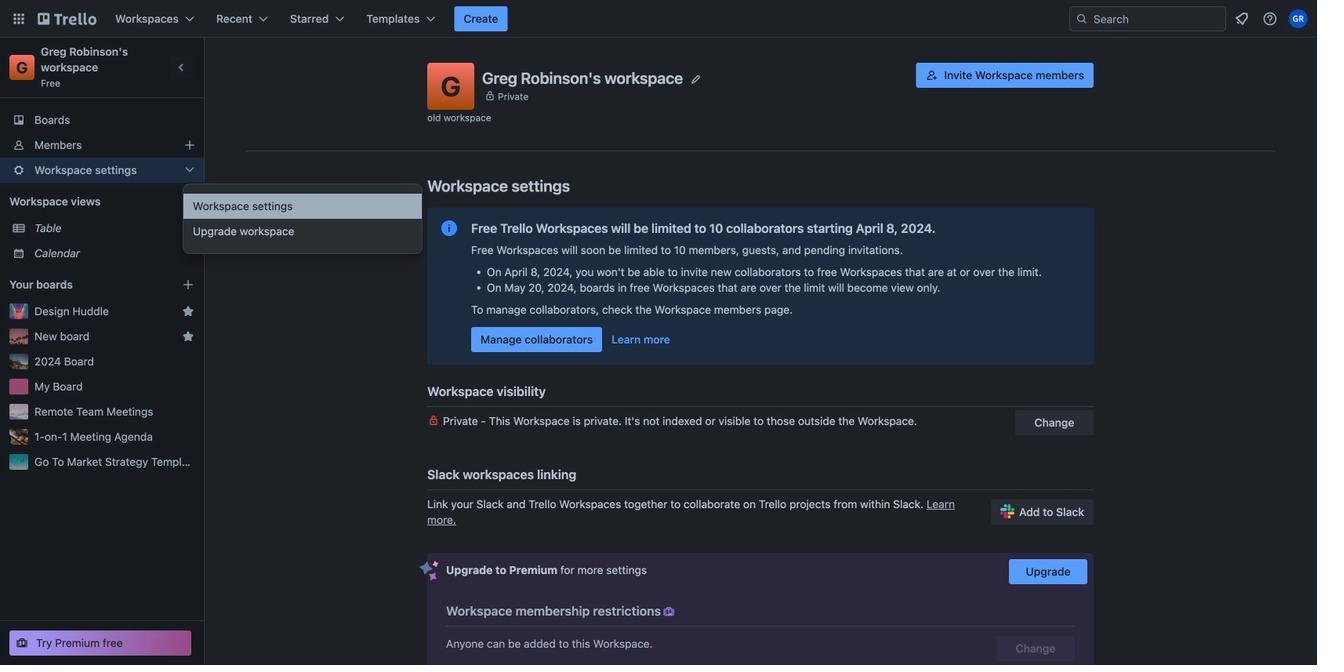 Task type: vqa. For each thing, say whether or not it's contained in the screenshot.
ups
no



Task type: describe. For each thing, give the bounding box(es) containing it.
1 starred icon image from the top
[[182, 305, 194, 318]]

your boards with 7 items element
[[9, 275, 158, 294]]

workspace navigation collapse icon image
[[171, 56, 193, 78]]

sparkle image
[[420, 561, 439, 581]]

add board image
[[182, 278, 194, 291]]

Search field
[[1070, 6, 1227, 31]]

greg robinson (gregrobinson96) image
[[1289, 9, 1308, 28]]



Task type: locate. For each thing, give the bounding box(es) containing it.
open information menu image
[[1263, 11, 1278, 27]]

1 vertical spatial starred icon image
[[182, 330, 194, 343]]

back to home image
[[38, 6, 96, 31]]

0 vertical spatial starred icon image
[[182, 305, 194, 318]]

primary element
[[0, 0, 1318, 38]]

0 notifications image
[[1233, 9, 1252, 28]]

sm image
[[661, 604, 677, 620]]

starred icon image
[[182, 305, 194, 318], [182, 330, 194, 343]]

search image
[[1076, 13, 1089, 25]]

2 starred icon image from the top
[[182, 330, 194, 343]]



